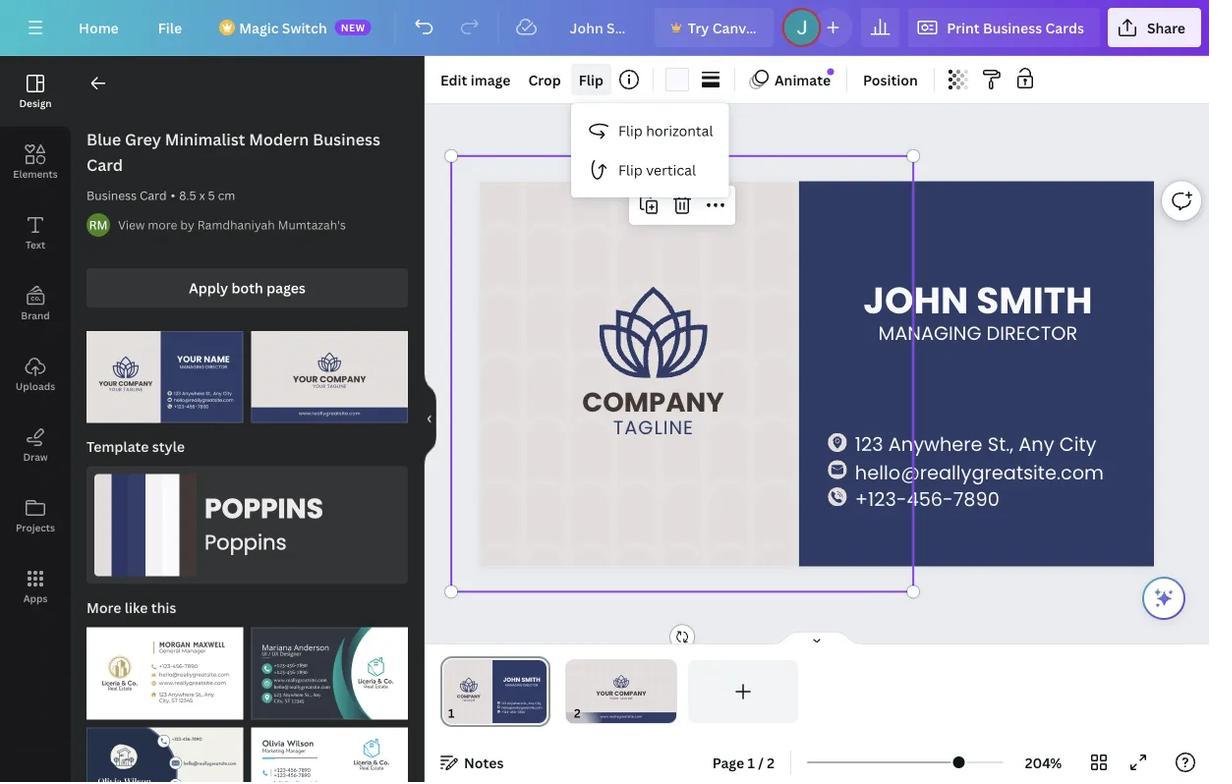 Task type: vqa. For each thing, say whether or not it's contained in the screenshot.
Bag
no



Task type: locate. For each thing, give the bounding box(es) containing it.
2
[[287, 702, 293, 715], [768, 754, 775, 773]]

ramdhaniyah
[[197, 217, 275, 233]]

john smith managing director
[[864, 275, 1093, 347]]

0 vertical spatial card
[[87, 154, 123, 176]]

design
[[19, 96, 52, 110]]

2 vertical spatial flip
[[619, 161, 643, 180]]

1 left of
[[261, 702, 267, 715]]

0 horizontal spatial business
[[87, 187, 137, 204]]

company
[[582, 384, 725, 422], [615, 690, 647, 698]]

your company your tagline
[[597, 690, 647, 701]]

blue grey minimalist modern business card element
[[87, 331, 243, 424], [251, 331, 408, 424]]

apply both pages
[[189, 279, 306, 298]]

minimalist
[[165, 129, 245, 150]]

tagline
[[614, 415, 694, 441], [620, 697, 633, 701]]

#fafaff image
[[666, 68, 689, 91], [666, 68, 689, 91]]

crop button
[[521, 64, 569, 95]]

1 horizontal spatial business
[[313, 129, 381, 150]]

blue
[[87, 129, 121, 150]]

0 vertical spatial tagline
[[614, 415, 694, 441]]

0 horizontal spatial 1
[[261, 702, 267, 715]]

cards
[[1046, 18, 1085, 37]]

1 vertical spatial company
[[615, 690, 647, 698]]

ramdhaniyah mumtazah's element
[[87, 213, 110, 237]]

2 horizontal spatial business
[[984, 18, 1043, 37]]

flip up flip vertical button
[[619, 121, 643, 140]]

apps button
[[0, 552, 71, 623]]

of
[[270, 702, 284, 715]]

elements button
[[0, 127, 71, 198]]

business inside blue grey minimalist modern business card
[[313, 129, 381, 150]]

1 vertical spatial 2
[[768, 754, 775, 773]]

any
[[1019, 432, 1055, 458]]

side panel tab list
[[0, 56, 71, 623]]

business right print
[[984, 18, 1043, 37]]

flip
[[579, 70, 604, 89], [619, 121, 643, 140], [619, 161, 643, 180]]

2 inside page 1 / 2 button
[[768, 754, 775, 773]]

page 1 image
[[441, 661, 551, 724]]

blue and black modern professional business card group
[[251, 717, 408, 783]]

card inside blue grey minimalist modern business card
[[87, 154, 123, 176]]

0 vertical spatial business
[[984, 18, 1043, 37]]

uploads
[[16, 380, 55, 393]]

flip left the vertical
[[619, 161, 643, 180]]

business up ramdhaniyah mumtazah's element
[[87, 187, 137, 204]]

2 vertical spatial business
[[87, 187, 137, 204]]

0 vertical spatial company
[[582, 384, 725, 422]]

7890
[[954, 487, 1000, 513]]

Page title text field
[[463, 704, 471, 724]]

style
[[152, 438, 185, 457]]

0 vertical spatial flip
[[579, 70, 604, 89]]

1 horizontal spatial card
[[140, 187, 167, 204]]

1
[[261, 702, 267, 715], [748, 754, 755, 773]]

card up more on the top left
[[140, 187, 167, 204]]

director
[[987, 321, 1078, 347]]

apps
[[23, 592, 48, 605]]

apply
[[189, 279, 228, 298]]

flip for flip
[[579, 70, 604, 89]]

flip inside button
[[619, 161, 643, 180]]

1 of 2
[[261, 702, 293, 715]]

animate button
[[744, 64, 839, 95]]

123
[[856, 432, 884, 458]]

notes
[[464, 754, 504, 773]]

business right modern
[[313, 129, 381, 150]]

flip for flip horizontal
[[619, 121, 643, 140]]

animate
[[775, 70, 831, 89]]

2 poppins from the top
[[205, 529, 287, 558]]

flip vertical button
[[571, 150, 729, 190]]

both
[[232, 279, 263, 298]]

home
[[79, 18, 119, 37]]

blue grey minimalist modern business card image
[[87, 331, 243, 424], [251, 331, 408, 424]]

list
[[571, 103, 729, 198]]

flip vertical
[[619, 161, 696, 180]]

page 1 / 2 button
[[705, 748, 783, 779]]

card
[[87, 154, 123, 176], [140, 187, 167, 204]]

2 right /
[[768, 754, 775, 773]]

1 vertical spatial tagline
[[620, 697, 633, 701]]

poppins
[[205, 490, 324, 529], [205, 529, 287, 558]]

canva assistant image
[[1153, 587, 1176, 611]]

this
[[151, 599, 176, 618]]

tagline inside your company your tagline
[[620, 697, 633, 701]]

1 left /
[[748, 754, 755, 773]]

apply both pages button
[[87, 269, 408, 308]]

0 horizontal spatial blue grey minimalist modern business card image
[[87, 331, 243, 424]]

456-
[[907, 487, 954, 513]]

canva
[[713, 18, 754, 37]]

tagline inside 'company tagline'
[[614, 415, 694, 441]]

0 horizontal spatial 2
[[287, 702, 293, 715]]

try
[[688, 18, 710, 37]]

draw button
[[0, 410, 71, 481]]

0 horizontal spatial blue grey minimalist modern business card element
[[87, 331, 243, 424]]

brand
[[21, 309, 50, 322]]

204%
[[1026, 754, 1063, 773]]

/
[[759, 754, 764, 773]]

flip for flip vertical
[[619, 161, 643, 180]]

share button
[[1108, 8, 1202, 47]]

page
[[713, 754, 745, 773]]

flip inside button
[[619, 121, 643, 140]]

1 horizontal spatial blue grey minimalist modern business card image
[[251, 331, 408, 424]]

flip right crop
[[579, 70, 604, 89]]

file
[[158, 18, 182, 37]]

card down blue on the top of the page
[[87, 154, 123, 176]]

modern
[[249, 129, 309, 150]]

company inside your company your tagline
[[615, 690, 647, 698]]

0 horizontal spatial card
[[87, 154, 123, 176]]

magic switch
[[239, 18, 327, 37]]

horizontal
[[646, 121, 714, 140]]

1 vertical spatial flip
[[619, 121, 643, 140]]

1 vertical spatial 1
[[748, 754, 755, 773]]

managing
[[879, 321, 982, 347]]

1 horizontal spatial 2
[[768, 754, 775, 773]]

new
[[341, 21, 366, 34]]

flip inside popup button
[[579, 70, 604, 89]]

grey
[[125, 129, 161, 150]]

0 vertical spatial 1
[[261, 702, 267, 715]]

Design title text field
[[554, 8, 647, 47]]

0 vertical spatial 2
[[287, 702, 293, 715]]

brand button
[[0, 269, 71, 339]]

1 blue grey minimalist modern business card element from the left
[[87, 331, 243, 424]]

position button
[[856, 64, 926, 95]]

elements
[[13, 167, 58, 180]]

hide pages image
[[770, 631, 865, 647]]

1 horizontal spatial blue grey minimalist modern business card element
[[251, 331, 408, 424]]

2 right of
[[287, 702, 293, 715]]

1 vertical spatial business
[[313, 129, 381, 150]]

1 horizontal spatial 1
[[748, 754, 755, 773]]

1 vertical spatial card
[[140, 187, 167, 204]]

www.reallygreatsite.com
[[601, 715, 643, 720]]

2 inside blue and white elegant business card "group"
[[287, 702, 293, 715]]



Task type: describe. For each thing, give the bounding box(es) containing it.
simple corporate business card group
[[87, 616, 243, 721]]

text
[[25, 238, 45, 251]]

blue grey minimalist modern business card
[[87, 129, 381, 176]]

edit
[[441, 70, 468, 89]]

business inside dropdown button
[[984, 18, 1043, 37]]

image
[[471, 70, 511, 89]]

view more by ramdhaniyah mumtazah's button
[[118, 215, 346, 235]]

notes button
[[433, 748, 512, 779]]

pro
[[758, 18, 781, 37]]

page 1 / 2
[[713, 754, 775, 773]]

print
[[948, 18, 980, 37]]

edit image
[[441, 70, 511, 89]]

share
[[1148, 18, 1186, 37]]

city
[[1060, 432, 1097, 458]]

try canva pro
[[688, 18, 781, 37]]

main menu bar
[[0, 0, 1210, 56]]

204% button
[[1012, 748, 1076, 779]]

template
[[87, 438, 149, 457]]

hide image
[[424, 372, 437, 467]]

anywhere
[[889, 432, 983, 458]]

mumtazah's
[[278, 217, 346, 233]]

switch
[[282, 18, 327, 37]]

projects button
[[0, 481, 71, 552]]

+123-
[[856, 487, 907, 513]]

more
[[87, 599, 121, 618]]

vertical
[[646, 161, 696, 180]]

new image
[[828, 68, 835, 75]]

x
[[199, 187, 205, 204]]

try canva pro button
[[655, 8, 781, 47]]

2 blue grey minimalist modern business card image from the left
[[251, 331, 408, 424]]

business card
[[87, 187, 167, 204]]

position
[[864, 70, 918, 89]]

magic
[[239, 18, 279, 37]]

list containing flip horizontal
[[571, 103, 729, 198]]

print business cards button
[[908, 8, 1101, 47]]

view
[[118, 217, 145, 233]]

uploads button
[[0, 339, 71, 410]]

blue professional real estate agent business card group
[[87, 717, 243, 783]]

projects
[[16, 521, 55, 535]]

company tagline
[[582, 384, 725, 441]]

blue and white elegant business card group
[[251, 616, 408, 721]]

file button
[[142, 8, 198, 47]]

2 blue grey minimalist modern business card element from the left
[[251, 331, 408, 424]]

8.5
[[179, 187, 196, 204]]

hello@reallygreatsite.com
[[856, 460, 1105, 486]]

smith
[[977, 275, 1093, 327]]

flip button
[[571, 64, 612, 95]]

like
[[125, 599, 148, 618]]

design button
[[0, 56, 71, 127]]

more
[[148, 217, 177, 233]]

flip horizontal
[[619, 121, 714, 140]]

poppins inside poppins poppins
[[205, 529, 287, 558]]

1 poppins from the top
[[205, 490, 324, 529]]

flip horizontal button
[[571, 111, 729, 150]]

edit image button
[[433, 64, 519, 95]]

crop
[[529, 70, 561, 89]]

view more by ramdhaniyah mumtazah's
[[118, 217, 346, 233]]

john
[[864, 275, 969, 327]]

text button
[[0, 198, 71, 269]]

st.,
[[988, 432, 1014, 458]]

draw
[[23, 451, 48, 464]]

pages
[[267, 279, 306, 298]]

1 inside blue and white elegant business card "group"
[[261, 702, 267, 715]]

print business cards
[[948, 18, 1085, 37]]

more like this
[[87, 599, 176, 618]]

8.5 x 5 cm
[[179, 187, 235, 204]]

template style
[[87, 438, 185, 457]]

ramdhaniyah mumtazah's image
[[87, 213, 110, 237]]

cm
[[218, 187, 235, 204]]

1 blue grey minimalist modern business card image from the left
[[87, 331, 243, 424]]

1 inside button
[[748, 754, 755, 773]]

home link
[[63, 8, 135, 47]]

5
[[208, 187, 215, 204]]

poppins poppins
[[205, 490, 324, 558]]

123 anywhere st., any city hello@reallygreatsite.com +123-456-7890
[[856, 432, 1105, 513]]



